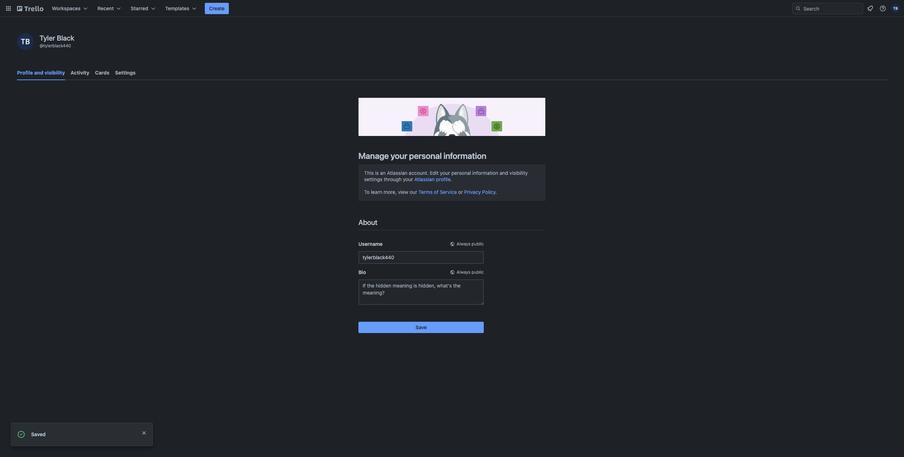 Task type: vqa. For each thing, say whether or not it's contained in the screenshot.
starred
yes



Task type: locate. For each thing, give the bounding box(es) containing it.
. to learn more, view our
[[364, 176, 452, 195]]

.
[[451, 176, 452, 182], [496, 189, 497, 195]]

activity
[[71, 70, 89, 76]]

public for bio
[[472, 269, 484, 275]]

your up the through
[[391, 151, 407, 161]]

tyler black (tylerblack440) image left @
[[17, 33, 34, 50]]

always
[[457, 241, 471, 247], [457, 269, 471, 275]]

cards
[[95, 70, 109, 76]]

dismiss flag image
[[141, 430, 147, 436]]

0 horizontal spatial atlassian
[[387, 170, 408, 176]]

0 horizontal spatial tyler black (tylerblack440) image
[[17, 33, 34, 50]]

0 vertical spatial atlassian
[[387, 170, 408, 176]]

0 horizontal spatial .
[[451, 176, 452, 182]]

1 vertical spatial .
[[496, 189, 497, 195]]

open information menu image
[[880, 5, 887, 12]]

starred
[[131, 5, 148, 11]]

public
[[472, 241, 484, 247], [472, 269, 484, 275]]

personal up or
[[452, 170, 471, 176]]

your
[[391, 151, 407, 161], [440, 170, 450, 176], [403, 176, 413, 182]]

1 always from the top
[[457, 241, 471, 247]]

2 public from the top
[[472, 269, 484, 275]]

templates button
[[161, 3, 201, 14]]

Username text field
[[359, 251, 484, 264]]

atlassian up the through
[[387, 170, 408, 176]]

. up 'service'
[[451, 176, 452, 182]]

atlassian profile
[[415, 176, 451, 182]]

1 vertical spatial and
[[500, 170, 508, 176]]

0 vertical spatial your
[[391, 151, 407, 161]]

profile and visibility link
[[17, 66, 65, 80]]

1 public from the top
[[472, 241, 484, 247]]

information up policy
[[473, 170, 498, 176]]

1 vertical spatial always public
[[457, 269, 484, 275]]

privacy
[[464, 189, 481, 195]]

recent
[[98, 5, 114, 11]]

through
[[384, 176, 402, 182]]

1 vertical spatial atlassian
[[415, 176, 435, 182]]

always public for bio
[[457, 269, 484, 275]]

of
[[434, 189, 439, 195]]

2 always from the top
[[457, 269, 471, 275]]

atlassian
[[387, 170, 408, 176], [415, 176, 435, 182]]

saved
[[31, 431, 46, 437]]

personal up the account.
[[409, 151, 442, 161]]

activity link
[[71, 66, 89, 79]]

your up profile
[[440, 170, 450, 176]]

information up "this is an atlassian account. edit your personal information and visibility settings through your"
[[444, 151, 487, 161]]

personal
[[409, 151, 442, 161], [452, 170, 471, 176]]

tyler
[[40, 34, 55, 42]]

atlassian profile link
[[415, 176, 451, 182]]

manage your personal information
[[359, 151, 487, 161]]

account.
[[409, 170, 429, 176]]

1 vertical spatial always
[[457, 269, 471, 275]]

Search field
[[801, 3, 863, 14]]

black
[[57, 34, 74, 42]]

0 vertical spatial always public
[[457, 241, 484, 247]]

1 horizontal spatial visibility
[[510, 170, 528, 176]]

your down the account.
[[403, 176, 413, 182]]

0 horizontal spatial personal
[[409, 151, 442, 161]]

tyler black (tylerblack440) image
[[892, 4, 900, 13], [17, 33, 34, 50]]

templates
[[165, 5, 189, 11]]

0 vertical spatial always
[[457, 241, 471, 247]]

terms of service link
[[419, 189, 457, 195]]

and
[[34, 70, 43, 76], [500, 170, 508, 176]]

1 horizontal spatial atlassian
[[415, 176, 435, 182]]

always for bio
[[457, 269, 471, 275]]

atlassian inside "this is an atlassian account. edit your personal information and visibility settings through your"
[[387, 170, 408, 176]]

0 vertical spatial information
[[444, 151, 487, 161]]

2 vertical spatial your
[[403, 176, 413, 182]]

1 vertical spatial visibility
[[510, 170, 528, 176]]

2 always public from the top
[[457, 269, 484, 275]]

atlassian down the account.
[[415, 176, 435, 182]]

visibility
[[44, 70, 65, 76], [510, 170, 528, 176]]

create button
[[205, 3, 229, 14]]

visibility inside "this is an atlassian account. edit your personal information and visibility settings through your"
[[510, 170, 528, 176]]

always public
[[457, 241, 484, 247], [457, 269, 484, 275]]

service
[[440, 189, 457, 195]]

1 vertical spatial information
[[473, 170, 498, 176]]

. right privacy
[[496, 189, 497, 195]]

@
[[40, 43, 43, 48]]

tyler black (tylerblack440) image right open information menu image
[[892, 4, 900, 13]]

1 horizontal spatial and
[[500, 170, 508, 176]]

0 vertical spatial visibility
[[44, 70, 65, 76]]

0 horizontal spatial and
[[34, 70, 43, 76]]

0 vertical spatial tyler black (tylerblack440) image
[[892, 4, 900, 13]]

1 vertical spatial public
[[472, 269, 484, 275]]

our
[[410, 189, 417, 195]]

about
[[359, 218, 378, 226]]

1 vertical spatial personal
[[452, 170, 471, 176]]

0 vertical spatial .
[[451, 176, 452, 182]]

1 vertical spatial your
[[440, 170, 450, 176]]

learn
[[371, 189, 382, 195]]

primary element
[[0, 0, 904, 17]]

1 horizontal spatial personal
[[452, 170, 471, 176]]

information
[[444, 151, 487, 161], [473, 170, 498, 176]]

1 vertical spatial tyler black (tylerblack440) image
[[17, 33, 34, 50]]

or
[[458, 189, 463, 195]]

0 vertical spatial public
[[472, 241, 484, 247]]

workspaces button
[[48, 3, 92, 14]]

1 horizontal spatial tyler black (tylerblack440) image
[[892, 4, 900, 13]]

1 always public from the top
[[457, 241, 484, 247]]



Task type: describe. For each thing, give the bounding box(es) containing it.
policy
[[482, 189, 496, 195]]

privacy policy link
[[464, 189, 496, 195]]

an
[[380, 170, 386, 176]]

0 vertical spatial and
[[34, 70, 43, 76]]

always for username
[[457, 241, 471, 247]]

is
[[375, 170, 379, 176]]

create
[[209, 5, 225, 11]]

bio
[[359, 269, 366, 275]]

this is an atlassian account. edit your personal information and visibility settings through your
[[364, 170, 528, 182]]

and inside "this is an atlassian account. edit your personal information and visibility settings through your"
[[500, 170, 508, 176]]

personal inside "this is an atlassian account. edit your personal information and visibility settings through your"
[[452, 170, 471, 176]]

settings
[[364, 176, 383, 182]]

more,
[[384, 189, 397, 195]]

cards link
[[95, 66, 109, 79]]

search image
[[796, 6, 801, 11]]

public for username
[[472, 241, 484, 247]]

save button
[[359, 322, 484, 333]]

starred button
[[127, 3, 160, 14]]

settings
[[115, 70, 136, 76]]

workspaces
[[52, 5, 81, 11]]

to
[[364, 189, 370, 195]]

view
[[398, 189, 409, 195]]

Bio text field
[[359, 279, 484, 305]]

edit
[[430, 170, 439, 176]]

username
[[359, 241, 383, 247]]

always public for username
[[457, 241, 484, 247]]

recent button
[[93, 3, 125, 14]]

back to home image
[[17, 3, 43, 14]]

information inside "this is an atlassian account. edit your personal information and visibility settings through your"
[[473, 170, 498, 176]]

settings link
[[115, 66, 136, 79]]

tyler black @ tylerblack440
[[40, 34, 74, 48]]

save
[[416, 324, 427, 330]]

profile and visibility
[[17, 70, 65, 76]]

manage
[[359, 151, 389, 161]]

profile
[[17, 70, 33, 76]]

terms
[[419, 189, 433, 195]]

0 vertical spatial personal
[[409, 151, 442, 161]]

0 horizontal spatial visibility
[[44, 70, 65, 76]]

terms of service or privacy policy .
[[419, 189, 497, 195]]

this
[[364, 170, 374, 176]]

0 notifications image
[[866, 4, 875, 13]]

profile
[[436, 176, 451, 182]]

1 horizontal spatial .
[[496, 189, 497, 195]]

tylerblack440
[[43, 43, 71, 48]]

. inside . to learn more, view our
[[451, 176, 452, 182]]



